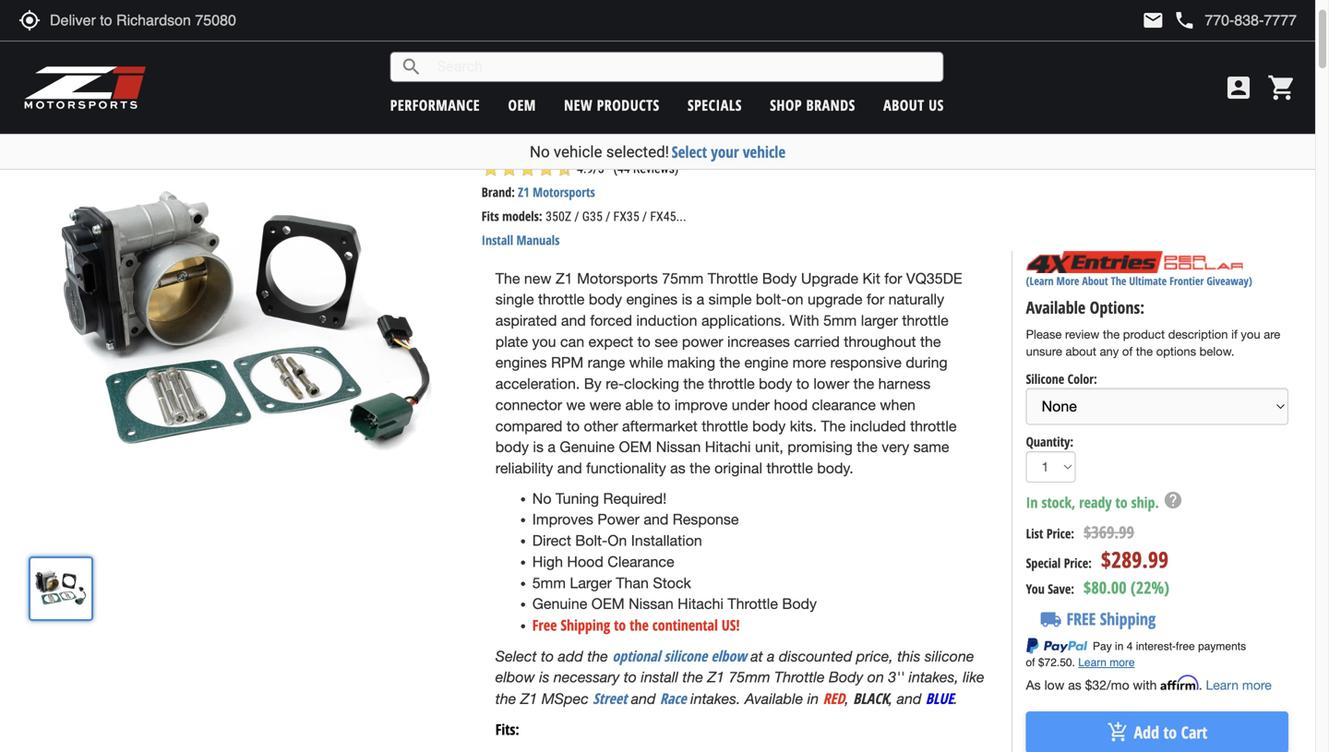 Task type: describe. For each thing, give the bounding box(es) containing it.
account_box
[[1224, 73, 1253, 102]]

z1 up brand:
[[482, 123, 503, 155]]

1 horizontal spatial the
[[821, 417, 846, 435]]

on inside at a discounted price, this silicone elbow is necessary to install the z1 75mm throttle body on 3'' intakes, like the z1 mspec
[[867, 668, 884, 686]]

performance link
[[390, 95, 480, 115]]

other
[[584, 417, 618, 435]]

like
[[963, 668, 985, 686]]

elbow for optional
[[711, 646, 747, 666]]

aspirated
[[495, 312, 557, 329]]

quantity:
[[1026, 433, 1074, 450]]

about inside (learn more about the ultimate frontier giveaway) available options: please review the product description if you are unsure about any of the options below.
[[1082, 273, 1108, 289]]

fits
[[482, 207, 499, 225]]

larger
[[861, 312, 898, 329]]

. inside as low as $32 /mo with affirm . learn more
[[1199, 678, 1202, 693]]

the down optional silicone elbow link
[[683, 668, 703, 686]]

carried
[[794, 333, 840, 350]]

to up aftermarket
[[657, 396, 670, 413]]

rpm
[[551, 354, 584, 371]]

to down we
[[567, 417, 580, 435]]

naturally
[[889, 291, 944, 308]]

the right of
[[1136, 344, 1153, 359]]

range
[[588, 354, 625, 371]]

throttle up under
[[708, 375, 755, 392]]

brands
[[806, 95, 855, 115]]

giveaway)
[[1207, 273, 1252, 289]]

add
[[1134, 721, 1159, 744]]

3''
[[888, 668, 905, 686]]

improve
[[675, 396, 728, 413]]

street
[[593, 689, 627, 708]]

while
[[629, 354, 663, 371]]

can
[[560, 333, 584, 350]]

throttle inside the new z1 motorsports 75mm throttle body upgrade kit for vq35de single throttle body engines is a simple bolt-on upgrade for naturally aspirated and forced induction applications. with 5mm larger throttle plate you can expect to see power increases carried throughout the engines rpm range while making the engine more responsive during acceleration. by re-clocking the throttle body to lower the harness connector we were able to improve under hood clearance when compared to other aftermarket throttle body kits. the included throttle body is a genuine oem nissan hitachi unit, promising the very same reliability and functionality as the original throttle body.
[[708, 270, 758, 287]]

applications.
[[701, 312, 785, 329]]

0 vertical spatial is
[[682, 291, 692, 308]]

silicone for optional
[[664, 646, 707, 666]]

were
[[590, 396, 621, 413]]

account_box link
[[1219, 73, 1258, 102]]

local_shipping free shipping
[[1040, 608, 1156, 631]]

/ right fx35
[[642, 209, 647, 224]]

as inside the new z1 motorsports 75mm throttle body upgrade kit for vq35de single throttle body engines is a simple bolt-on upgrade for naturally aspirated and forced induction applications. with 5mm larger throttle plate you can expect to see power increases carried throughout the engines rpm range while making the engine more responsive during acceleration. by re-clocking the throttle body to lower the harness connector we were able to improve under hood clearance when compared to other aftermarket throttle body kits. the included throttle body is a genuine oem nissan hitachi unit, promising the very same reliability and functionality as the original throttle body.
[[670, 460, 686, 477]]

the down power
[[719, 354, 740, 371]]

hood
[[567, 553, 603, 570]]

1 vertical spatial motorsports
[[533, 183, 595, 201]]

z1 motorsports logo image
[[23, 65, 147, 111]]

0 vertical spatial g35
[[696, 123, 731, 155]]

install
[[482, 231, 513, 249]]

(learn more about the ultimate frontier giveaway) available options: please review the product description if you are unsure about any of the options below.
[[1026, 273, 1280, 359]]

1 , from the left
[[845, 690, 849, 708]]

z1 products link
[[127, 92, 186, 110]]

optional silicone elbow link
[[612, 646, 747, 666]]

to inside in stock, ready to ship. help
[[1115, 492, 1128, 512]]

at a discounted price, this silicone elbow is necessary to install the z1 75mm throttle body on 3'' intakes, like the z1 mspec
[[495, 647, 985, 708]]

and down 3'' at the right of the page
[[897, 690, 922, 708]]

mail
[[1142, 9, 1164, 31]]

the down included
[[857, 439, 878, 456]]

products
[[142, 92, 186, 110]]

1 horizontal spatial a
[[697, 291, 704, 308]]

install manuals link
[[482, 231, 560, 249]]

and up tuning on the left of the page
[[557, 460, 582, 477]]

throttle inside at a discounted price, this silicone elbow is necessary to install the z1 75mm throttle body on 3'' intakes, like the z1 mspec
[[774, 668, 825, 686]]

add_shopping_cart
[[1107, 721, 1129, 744]]

1 vertical spatial for
[[867, 291, 884, 308]]

price: for $289.99
[[1064, 554, 1092, 572]]

expect
[[588, 333, 633, 350]]

a inside at a discounted price, this silicone elbow is necessary to install the z1 75mm throttle body on 3'' intakes, like the z1 mspec
[[767, 647, 775, 665]]

no tuning required! improves power and response direct bolt-on installation high hood clearance 5mm larger than stock genuine oem nissan hitachi throttle body free shipping to the continental us!
[[532, 490, 817, 635]]

cart
[[1181, 721, 1208, 744]]

upgrade
[[801, 270, 858, 287]]

my_location
[[18, 9, 41, 31]]

responsive
[[830, 354, 902, 371]]

5mm inside the new z1 motorsports 75mm throttle body upgrade kit for vq35de single throttle body engines is a simple bolt-on upgrade for naturally aspirated and forced induction applications. with 5mm larger throttle plate you can expect to see power increases carried throughout the engines rpm range while making the engine more responsive during acceleration. by re-clocking the throttle body to lower the harness connector we were able to improve under hood clearance when compared to other aftermarket throttle body kits. the included throttle body is a genuine oem nissan hitachi unit, promising the very same reliability and functionality as the original throttle body.
[[823, 312, 857, 329]]

1 horizontal spatial select
[[672, 141, 707, 162]]

affirm
[[1161, 675, 1199, 691]]

included
[[850, 417, 906, 435]]

stock,
[[1042, 492, 1076, 512]]

the inside select to add the optional silicone elbow
[[587, 647, 608, 665]]

promising
[[788, 439, 853, 456]]

more inside the new z1 motorsports 75mm throttle body upgrade kit for vq35de single throttle body engines is a simple bolt-on upgrade for naturally aspirated and forced induction applications. with 5mm larger throttle plate you can expect to see power increases carried throughout the engines rpm range while making the engine more responsive during acceleration. by re-clocking the throttle body to lower the harness connector we were able to improve under hood clearance when compared to other aftermarket throttle body kits. the included throttle body is a genuine oem nissan hitachi unit, promising the very same reliability and functionality as the original throttle body.
[[793, 354, 826, 371]]

making
[[667, 354, 715, 371]]

performance
[[390, 95, 480, 115]]

brand:
[[482, 183, 515, 201]]

silicone
[[1026, 370, 1064, 387]]

connector
[[495, 396, 562, 413]]

kits.
[[790, 417, 817, 435]]

special
[[1026, 554, 1061, 572]]

0 horizontal spatial the
[[495, 270, 520, 287]]

genuine inside the new z1 motorsports 75mm throttle body upgrade kit for vq35de single throttle body engines is a simple bolt-on upgrade for naturally aspirated and forced induction applications. with 5mm larger throttle plate you can expect to see power increases carried throughout the engines rpm range while making the engine more responsive during acceleration. by re-clocking the throttle body to lower the harness connector we were able to improve under hood clearance when compared to other aftermarket throttle body kits. the included throttle body is a genuine oem nissan hitachi unit, promising the very same reliability and functionality as the original throttle body.
[[560, 439, 615, 456]]

z1 left the mspec on the bottom left of the page
[[520, 690, 538, 708]]

the up fits:
[[495, 690, 516, 708]]

silicone color:
[[1026, 370, 1097, 387]]

silicone for this
[[925, 647, 974, 665]]

to inside at a discounted price, this silicone elbow is necessary to install the z1 75mm throttle body on 3'' intakes, like the z1 mspec
[[624, 668, 637, 686]]

forced
[[590, 312, 632, 329]]

you
[[1026, 580, 1045, 598]]

0 horizontal spatial engines
[[495, 354, 547, 371]]

clearance
[[812, 396, 876, 413]]

body up "unit,"
[[752, 417, 786, 435]]

shopping_cart
[[1267, 73, 1297, 102]]

0 vertical spatial 350z
[[631, 123, 674, 155]]

kit inside the new z1 motorsports 75mm throttle body upgrade kit for vq35de single throttle body engines is a simple bolt-on upgrade for naturally aspirated and forced induction applications. with 5mm larger throttle plate you can expect to see power increases carried throughout the engines rpm range while making the engine more responsive during acceleration. by re-clocking the throttle body to lower the harness connector we were able to improve under hood clearance when compared to other aftermarket throttle body kits. the included throttle body is a genuine oem nissan hitachi unit, promising the very same reliability and functionality as the original throttle body.
[[863, 270, 880, 287]]

z1 up models:
[[518, 183, 529, 201]]

fx35
[[613, 209, 639, 224]]

options
[[1156, 344, 1196, 359]]

body down engine
[[759, 375, 792, 392]]

the up during
[[920, 333, 941, 350]]

the left 'original'
[[690, 460, 710, 477]]

race link
[[660, 689, 686, 708]]

vq35de inside z1 motorsports 350z / g35 vq35de 75mm throttle body kit star star star star star_half 4.9/5 - (44 reviews) brand: z1 motorsports fits models: 350z / g35 / fx35 / fx45... install manuals
[[737, 123, 809, 155]]

local_shipping
[[1040, 609, 1062, 631]]

bolt-
[[575, 532, 608, 549]]

power
[[682, 333, 723, 350]]

75mm inside the new z1 motorsports 75mm throttle body upgrade kit for vq35de single throttle body engines is a simple bolt-on upgrade for naturally aspirated and forced induction applications. with 5mm larger throttle plate you can expect to see power increases carried throughout the engines rpm range while making the engine more responsive during acceleration. by re-clocking the throttle body to lower the harness connector we were able to improve under hood clearance when compared to other aftermarket throttle body kits. the included throttle body is a genuine oem nissan hitachi unit, promising the very same reliability and functionality as the original throttle body.
[[662, 270, 704, 287]]

to up while
[[637, 333, 651, 350]]

. inside the street and race intakes. available in red , black , and blue .
[[954, 690, 958, 708]]

performance parts link
[[13, 92, 107, 110]]

z1 inside the new z1 motorsports 75mm throttle body upgrade kit for vq35de single throttle body engines is a simple bolt-on upgrade for naturally aspirated and forced induction applications. with 5mm larger throttle plate you can expect to see power increases carried throughout the engines rpm range while making the engine more responsive during acceleration. by re-clocking the throttle body to lower the harness connector we were able to improve under hood clearance when compared to other aftermarket throttle body kits. the included throttle body is a genuine oem nissan hitachi unit, promising the very same reliability and functionality as the original throttle body.
[[556, 270, 573, 287]]

nissan inside no tuning required! improves power and response direct bolt-on installation high hood clearance 5mm larger than stock genuine oem nissan hitachi throttle body free shipping to the continental us!
[[629, 595, 674, 613]]

lower
[[814, 375, 849, 392]]

more inside as low as $32 /mo with affirm . learn more
[[1242, 678, 1272, 693]]

throttle inside no tuning required! improves power and response direct bolt-on installation high hood clearance 5mm larger than stock genuine oem nissan hitachi throttle body free shipping to the continental us!
[[728, 595, 778, 613]]

parts
[[81, 92, 107, 110]]

/ down z1 motorsports link
[[574, 209, 579, 224]]

as low as $32 /mo with affirm . learn more
[[1026, 675, 1272, 693]]

the up any
[[1103, 327, 1120, 342]]

throttle down "unit,"
[[767, 460, 813, 477]]

z1 up intakes.
[[707, 668, 725, 686]]

phone link
[[1173, 9, 1297, 31]]

new inside the new z1 motorsports 75mm throttle body upgrade kit for vq35de single throttle body engines is a simple bolt-on upgrade for naturally aspirated and forced induction applications. with 5mm larger throttle plate you can expect to see power increases carried throughout the engines rpm range while making the engine more responsive during acceleration. by re-clocking the throttle body to lower the harness connector we were able to improve under hood clearance when compared to other aftermarket throttle body kits. the included throttle body is a genuine oem nissan hitachi unit, promising the very same reliability and functionality as the original throttle body.
[[524, 270, 552, 287]]

race
[[660, 689, 686, 708]]

0 vertical spatial for
[[884, 270, 902, 287]]

new products
[[564, 95, 660, 115]]

1 horizontal spatial vehicle
[[743, 141, 786, 162]]

75mm inside at a discounted price, this silicone elbow is necessary to install the z1 75mm throttle body on 3'' intakes, like the z1 mspec
[[729, 668, 770, 686]]

when
[[880, 396, 916, 413]]

red
[[823, 689, 845, 708]]

0 vertical spatial motorsports
[[509, 123, 625, 155]]

Search search field
[[422, 53, 943, 81]]



Task type: locate. For each thing, give the bounding box(es) containing it.
shipping down (22%)
[[1100, 608, 1156, 630]]

z1 motorsports link
[[518, 183, 595, 201]]

1 horizontal spatial new
[[564, 95, 593, 115]]

silicone down "continental"
[[664, 646, 707, 666]]

select down free
[[495, 647, 537, 665]]

0 vertical spatial about
[[883, 95, 925, 115]]

to up the hood
[[796, 375, 809, 392]]

oem
[[508, 95, 536, 115], [619, 439, 652, 456], [591, 595, 625, 613]]

oem up the functionality
[[619, 439, 652, 456]]

the inside (learn more about the ultimate frontier giveaway) available options: please review the product description if you are unsure about any of the options below.
[[1111, 273, 1126, 289]]

hitachi up 'original'
[[705, 439, 751, 456]]

no for select
[[530, 143, 550, 161]]

manuals
[[516, 231, 560, 249]]

body inside the new z1 motorsports 75mm throttle body upgrade kit for vq35de single throttle body engines is a simple bolt-on upgrade for naturally aspirated and forced induction applications. with 5mm larger throttle plate you can expect to see power increases carried throughout the engines rpm range while making the engine more responsive during acceleration. by re-clocking the throttle body to lower the harness connector we were able to improve under hood clearance when compared to other aftermarket throttle body kits. the included throttle body is a genuine oem nissan hitachi unit, promising the very same reliability and functionality as the original throttle body.
[[762, 270, 797, 287]]

learn more link
[[1206, 678, 1272, 693]]

z1 down "manuals"
[[556, 270, 573, 287]]

1 horizontal spatial available
[[1026, 296, 1086, 319]]

z1 left products in the top of the page
[[127, 92, 139, 110]]

0 horizontal spatial a
[[548, 439, 556, 456]]

and
[[561, 312, 586, 329], [557, 460, 582, 477], [644, 511, 669, 528], [631, 690, 656, 708], [897, 690, 922, 708]]

1 horizontal spatial elbow
[[711, 646, 747, 666]]

list
[[1026, 525, 1043, 542]]

the down responsive
[[853, 375, 874, 392]]

motorsports down star_half
[[533, 183, 595, 201]]

0 horizontal spatial elbow
[[495, 668, 535, 686]]

mspec
[[542, 690, 589, 708]]

to inside select to add the optional silicone elbow
[[541, 647, 554, 665]]

price: inside list price: $369.99
[[1047, 525, 1074, 542]]

body up forced on the top
[[589, 291, 622, 308]]

options:
[[1090, 296, 1145, 319]]

2 horizontal spatial 75mm
[[815, 123, 874, 155]]

0 horizontal spatial 350z
[[546, 209, 572, 224]]

. down intakes,
[[954, 690, 958, 708]]

hitachi up "continental"
[[678, 595, 724, 613]]

motorsports inside the new z1 motorsports 75mm throttle body upgrade kit for vq35de single throttle body engines is a simple bolt-on upgrade for naturally aspirated and forced induction applications. with 5mm larger throttle plate you can expect to see power increases carried throughout the engines rpm range while making the engine more responsive during acceleration. by re-clocking the throttle body to lower the harness connector we were able to improve under hood clearance when compared to other aftermarket throttle body kits. the included throttle body is a genuine oem nissan hitachi unit, promising the very same reliability and functionality as the original throttle body.
[[577, 270, 658, 287]]

black
[[853, 689, 889, 708]]

more right learn
[[1242, 678, 1272, 693]]

vehicle inside no vehicle selected! select your vehicle
[[554, 143, 602, 161]]

fits:
[[495, 719, 519, 739]]

with
[[1133, 678, 1157, 693]]

g35 down specials link
[[696, 123, 731, 155]]

hood
[[774, 396, 808, 413]]

is up the mspec on the bottom left of the page
[[539, 668, 550, 686]]

to down optional in the bottom of the page
[[624, 668, 637, 686]]

0 vertical spatial available
[[1026, 296, 1086, 319]]

1 vertical spatial g35
[[582, 209, 603, 224]]

unit,
[[755, 439, 784, 456]]

mail link
[[1142, 9, 1164, 31]]

ready
[[1079, 492, 1112, 512]]

elbow inside at a discounted price, this silicone elbow is necessary to install the z1 75mm throttle body on 3'' intakes, like the z1 mspec
[[495, 668, 535, 686]]

about us link
[[883, 95, 944, 115]]

you inside the new z1 motorsports 75mm throttle body upgrade kit for vq35de single throttle body engines is a simple bolt-on upgrade for naturally aspirated and forced induction applications. with 5mm larger throttle plate you can expect to see power increases carried throughout the engines rpm range while making the engine more responsive during acceleration. by re-clocking the throttle body to lower the harness connector we were able to improve under hood clearance when compared to other aftermarket throttle body kits. the included throttle body is a genuine oem nissan hitachi unit, promising the very same reliability and functionality as the original throttle body.
[[532, 333, 556, 350]]

available left in
[[745, 690, 803, 708]]

0 horizontal spatial select
[[495, 647, 537, 665]]

select inside select to add the optional silicone elbow
[[495, 647, 537, 665]]

0 vertical spatial engines
[[626, 291, 678, 308]]

0 vertical spatial as
[[670, 460, 686, 477]]

engines up induction
[[626, 291, 678, 308]]

required!
[[603, 490, 667, 507]]

5mm inside no tuning required! improves power and response direct bolt-on installation high hood clearance 5mm larger than stock genuine oem nissan hitachi throttle body free shipping to the continental us!
[[532, 574, 566, 591]]

and inside no tuning required! improves power and response direct bolt-on installation high hood clearance 5mm larger than stock genuine oem nissan hitachi throttle body free shipping to the continental us!
[[644, 511, 669, 528]]

0 vertical spatial on
[[787, 291, 803, 308]]

hitachi inside no tuning required! improves power and response direct bolt-on installation high hood clearance 5mm larger than stock genuine oem nissan hitachi throttle body free shipping to the continental us!
[[678, 595, 724, 613]]

price: inside special price: $289.99 you save: $80.00 (22%)
[[1064, 554, 1092, 572]]

0 horizontal spatial available
[[745, 690, 803, 708]]

/ left fx35
[[606, 209, 610, 224]]

1 vertical spatial kit
[[863, 270, 880, 287]]

in
[[807, 690, 819, 708]]

is up induction
[[682, 291, 692, 308]]

no inside no vehicle selected! select your vehicle
[[530, 143, 550, 161]]

new products link
[[564, 95, 660, 115]]

as down aftermarket
[[670, 460, 686, 477]]

0 vertical spatial a
[[697, 291, 704, 308]]

body up "reliability"
[[495, 439, 529, 456]]

continental
[[652, 615, 718, 635]]

5mm down high
[[532, 574, 566, 591]]

oem inside no tuning required! improves power and response direct bolt-on installation high hood clearance 5mm larger than stock genuine oem nissan hitachi throttle body free shipping to the continental us!
[[591, 595, 625, 613]]

0 vertical spatial hitachi
[[705, 439, 751, 456]]

the
[[495, 270, 520, 287], [1111, 273, 1126, 289], [821, 417, 846, 435]]

1 horizontal spatial engines
[[626, 291, 678, 308]]

0 horizontal spatial new
[[524, 270, 552, 287]]

unsure
[[1026, 344, 1062, 359]]

2 horizontal spatial the
[[1111, 273, 1126, 289]]

about
[[883, 95, 925, 115], [1082, 273, 1108, 289]]

0 vertical spatial 75mm
[[815, 123, 874, 155]]

0 vertical spatial oem
[[508, 95, 536, 115]]

throttle up same
[[910, 417, 957, 435]]

0 horizontal spatial on
[[787, 291, 803, 308]]

1 horizontal spatial .
[[1199, 678, 1202, 693]]

on left 3'' at the right of the page
[[867, 668, 884, 686]]

as right low
[[1068, 678, 1082, 693]]

, down 3'' at the right of the page
[[889, 690, 893, 708]]

2 vertical spatial 75mm
[[729, 668, 770, 686]]

75mm down at in the bottom of the page
[[729, 668, 770, 686]]

ship.
[[1131, 492, 1159, 512]]

nissan down aftermarket
[[656, 439, 701, 456]]

shipping inside local_shipping free shipping
[[1100, 608, 1156, 630]]

g35
[[696, 123, 731, 155], [582, 209, 603, 224]]

the up optional in the bottom of the page
[[630, 615, 649, 635]]

/ left your
[[680, 123, 690, 155]]

shop brands
[[770, 95, 855, 115]]

genuine inside no tuning required! improves power and response direct bolt-on installation high hood clearance 5mm larger than stock genuine oem nissan hitachi throttle body free shipping to the continental us!
[[532, 595, 587, 613]]

0 horizontal spatial 5mm
[[532, 574, 566, 591]]

specials
[[688, 95, 742, 115]]

0 horizontal spatial you
[[532, 333, 556, 350]]

1 horizontal spatial 75mm
[[729, 668, 770, 686]]

1 vertical spatial engines
[[495, 354, 547, 371]]

engine
[[744, 354, 788, 371]]

review
[[1065, 327, 1100, 342]]

very
[[882, 439, 909, 456]]

larger
[[570, 574, 612, 591]]

available inside the street and race intakes. available in red , black , and blue .
[[745, 690, 803, 708]]

no inside no tuning required! improves power and response direct bolt-on installation high hood clearance 5mm larger than stock genuine oem nissan hitachi throttle body free shipping to the continental us!
[[532, 490, 552, 507]]

no left star_half
[[530, 143, 550, 161]]

0 vertical spatial price:
[[1047, 525, 1074, 542]]

below.
[[1200, 344, 1235, 359]]

products
[[597, 95, 660, 115]]

functionality
[[586, 460, 666, 477]]

throttle up aspirated
[[538, 291, 585, 308]]

1 vertical spatial more
[[1242, 678, 1272, 693]]

genuine
[[560, 439, 615, 456], [532, 595, 587, 613]]

0 vertical spatial more
[[793, 354, 826, 371]]

0 vertical spatial kit
[[1014, 123, 1039, 155]]

1 horizontal spatial about
[[1082, 273, 1108, 289]]

vq35de inside the new z1 motorsports 75mm throttle body upgrade kit for vq35de single throttle body engines is a simple bolt-on upgrade for naturally aspirated and forced induction applications. with 5mm larger throttle plate you can expect to see power increases carried throughout the engines rpm range while making the engine more responsive during acceleration. by re-clocking the throttle body to lower the harness connector we were able to improve under hood clearance when compared to other aftermarket throttle body kits. the included throttle body is a genuine oem nissan hitachi unit, promising the very same reliability and functionality as the original throttle body.
[[906, 270, 962, 287]]

0 vertical spatial elbow
[[711, 646, 747, 666]]

z1 products
[[127, 92, 186, 110]]

1 horizontal spatial you
[[1241, 327, 1260, 342]]

2 vertical spatial motorsports
[[577, 270, 658, 287]]

0 horizontal spatial ,
[[845, 690, 849, 708]]

genuine down other
[[560, 439, 615, 456]]

about right more
[[1082, 273, 1108, 289]]

and up can
[[561, 312, 586, 329]]

throttle down the about us
[[880, 123, 955, 155]]

is
[[682, 291, 692, 308], [533, 439, 544, 456], [539, 668, 550, 686]]

able
[[625, 396, 653, 413]]

1 vertical spatial select
[[495, 647, 537, 665]]

1 vertical spatial nissan
[[629, 595, 674, 613]]

. left learn
[[1199, 678, 1202, 693]]

no for improves
[[532, 490, 552, 507]]

selected!
[[606, 143, 669, 161]]

necessary
[[554, 668, 620, 686]]

shop brands link
[[770, 95, 855, 115]]

tuning
[[556, 490, 599, 507]]

1 vertical spatial oem
[[619, 439, 652, 456]]

more down carried
[[793, 354, 826, 371]]

0 vertical spatial nissan
[[656, 439, 701, 456]]

(22%)
[[1131, 576, 1169, 599]]

hitachi inside the new z1 motorsports 75mm throttle body upgrade kit for vq35de single throttle body engines is a simple bolt-on upgrade for naturally aspirated and forced induction applications. with 5mm larger throttle plate you can expect to see power increases carried throughout the engines rpm range while making the engine more responsive during acceleration. by re-clocking the throttle body to lower the harness connector we were able to improve under hood clearance when compared to other aftermarket throttle body kits. the included throttle body is a genuine oem nissan hitachi unit, promising the very same reliability and functionality as the original throttle body.
[[705, 439, 751, 456]]

0 horizontal spatial silicone
[[664, 646, 707, 666]]

stock
[[653, 574, 691, 591]]

the up single
[[495, 270, 520, 287]]

shipping inside no tuning required! improves power and response direct bolt-on installation high hood clearance 5mm larger than stock genuine oem nissan hitachi throttle body free shipping to the continental us!
[[561, 615, 610, 635]]

no up improves at the left
[[532, 490, 552, 507]]

select
[[672, 141, 707, 162], [495, 647, 537, 665]]

1 horizontal spatial shipping
[[1100, 608, 1156, 630]]

body inside no tuning required! improves power and response direct bolt-on installation high hood clearance 5mm larger than stock genuine oem nissan hitachi throttle body free shipping to the continental us!
[[782, 595, 817, 613]]

elbow up fits:
[[495, 668, 535, 686]]

1 horizontal spatial silicone
[[925, 647, 974, 665]]

to left ship.
[[1115, 492, 1128, 512]]

0 horizontal spatial about
[[883, 95, 925, 115]]

0 horizontal spatial vehicle
[[554, 143, 602, 161]]

1 vertical spatial price:
[[1064, 554, 1092, 572]]

350z down z1 motorsports link
[[546, 209, 572, 224]]

body inside z1 motorsports 350z / g35 vq35de 75mm throttle body kit star star star star star_half 4.9/5 - (44 reviews) brand: z1 motorsports fits models: 350z / g35 / fx35 / fx45... install manuals
[[961, 123, 1008, 155]]

increases
[[727, 333, 790, 350]]

1 horizontal spatial vq35de
[[906, 270, 962, 287]]

4 star from the left
[[537, 160, 555, 178]]

with
[[790, 312, 819, 329]]

75mm inside z1 motorsports 350z / g35 vq35de 75mm throttle body kit star star star star star_half 4.9/5 - (44 reviews) brand: z1 motorsports fits models: 350z / g35 / fx35 / fx45... install manuals
[[815, 123, 874, 155]]

is down compared
[[533, 439, 544, 456]]

induction
[[636, 312, 697, 329]]

silicone
[[664, 646, 707, 666], [925, 647, 974, 665]]

0 horizontal spatial .
[[954, 690, 958, 708]]

save:
[[1048, 580, 1074, 598]]

0 vertical spatial no
[[530, 143, 550, 161]]

throttle down improve
[[702, 417, 748, 435]]

nissan down than
[[629, 595, 674, 613]]

available down more
[[1026, 296, 1086, 319]]

street link
[[593, 689, 627, 708]]

response
[[673, 511, 739, 528]]

on inside the new z1 motorsports 75mm throttle body upgrade kit for vq35de single throttle body engines is a simple bolt-on upgrade for naturally aspirated and forced induction applications. with 5mm larger throttle plate you can expect to see power increases carried throughout the engines rpm range while making the engine more responsive during acceleration. by re-clocking the throttle body to lower the harness connector we were able to improve under hood clearance when compared to other aftermarket throttle body kits. the included throttle body is a genuine oem nissan hitachi unit, promising the very same reliability and functionality as the original throttle body.
[[787, 291, 803, 308]]

as inside as low as $32 /mo with affirm . learn more
[[1068, 678, 1082, 693]]

1 star from the left
[[482, 160, 500, 178]]

75mm down brands
[[815, 123, 874, 155]]

re-
[[606, 375, 624, 392]]

and up installation
[[644, 511, 669, 528]]

0 horizontal spatial kit
[[863, 270, 880, 287]]

free
[[1067, 608, 1096, 630]]

0 vertical spatial vq35de
[[737, 123, 809, 155]]

intakes.
[[691, 690, 741, 708]]

select left your
[[672, 141, 707, 162]]

silicone inside at a discounted price, this silicone elbow is necessary to install the z1 75mm throttle body on 3'' intakes, like the z1 mspec
[[925, 647, 974, 665]]

1 horizontal spatial as
[[1068, 678, 1082, 693]]

oem down larger
[[591, 595, 625, 613]]

the
[[1103, 327, 1120, 342], [920, 333, 941, 350], [1136, 344, 1153, 359], [719, 354, 740, 371], [683, 375, 704, 392], [853, 375, 874, 392], [857, 439, 878, 456], [690, 460, 710, 477], [630, 615, 649, 635], [587, 647, 608, 665], [683, 668, 703, 686], [495, 690, 516, 708]]

phone
[[1173, 9, 1196, 31]]

elbow for this
[[495, 668, 535, 686]]

kit inside z1 motorsports 350z / g35 vq35de 75mm throttle body kit star star star star star_half 4.9/5 - (44 reviews) brand: z1 motorsports fits models: 350z / g35 / fx35 / fx45... install manuals
[[1014, 123, 1039, 155]]

about us
[[883, 95, 944, 115]]

1 vertical spatial hitachi
[[678, 595, 724, 613]]

0 vertical spatial 5mm
[[823, 312, 857, 329]]

install
[[641, 668, 678, 686]]

2 star from the left
[[500, 160, 519, 178]]

1 horizontal spatial kit
[[1014, 123, 1039, 155]]

nissan inside the new z1 motorsports 75mm throttle body upgrade kit for vq35de single throttle body engines is a simple bolt-on upgrade for naturally aspirated and forced induction applications. with 5mm larger throttle plate you can expect to see power increases carried throughout the engines rpm range while making the engine more responsive during acceleration. by re-clocking the throttle body to lower the harness connector we were able to improve under hood clearance when compared to other aftermarket throttle body kits. the included throttle body is a genuine oem nissan hitachi unit, promising the very same reliability and functionality as the original throttle body.
[[656, 439, 701, 456]]

1 vertical spatial new
[[524, 270, 552, 287]]

350z down products
[[631, 123, 674, 155]]

throttle down naturally
[[902, 312, 949, 329]]

vehicle up 4.9/5 -
[[554, 143, 602, 161]]

you right the if
[[1241, 327, 1260, 342]]

this
[[897, 647, 921, 665]]

high
[[532, 553, 563, 570]]

oem inside the new z1 motorsports 75mm throttle body upgrade kit for vq35de single throttle body engines is a simple bolt-on upgrade for naturally aspirated and forced induction applications. with 5mm larger throttle plate you can expect to see power increases carried throughout the engines rpm range while making the engine more responsive during acceleration. by re-clocking the throttle body to lower the harness connector we were able to improve under hood clearance when compared to other aftermarket throttle body kits. the included throttle body is a genuine oem nissan hitachi unit, promising the very same reliability and functionality as the original throttle body.
[[619, 439, 652, 456]]

in
[[1026, 492, 1038, 512]]

1 vertical spatial on
[[867, 668, 884, 686]]

during
[[906, 354, 948, 371]]

throughout
[[844, 333, 916, 350]]

us
[[929, 95, 944, 115]]

harness
[[878, 375, 931, 392]]

body inside at a discounted price, this silicone elbow is necessary to install the z1 75mm throttle body on 3'' intakes, like the z1 mspec
[[829, 668, 863, 686]]

2 horizontal spatial a
[[767, 647, 775, 665]]

vq35de up naturally
[[906, 270, 962, 287]]

a right at in the bottom of the page
[[767, 647, 775, 665]]

no vehicle selected! select your vehicle
[[530, 141, 786, 162]]

body
[[589, 291, 622, 308], [759, 375, 792, 392], [752, 417, 786, 435], [495, 439, 529, 456]]

2 vertical spatial oem
[[591, 595, 625, 613]]

1 horizontal spatial 350z
[[631, 123, 674, 155]]

0 horizontal spatial shipping
[[561, 615, 610, 635]]

throttle inside z1 motorsports 350z / g35 vq35de 75mm throttle body kit star star star star star_half 4.9/5 - (44 reviews) brand: z1 motorsports fits models: 350z / g35 / fx35 / fx45... install manuals
[[880, 123, 955, 155]]

motorsports up forced on the top
[[577, 270, 658, 287]]

about left the us
[[883, 95, 925, 115]]

you down aspirated
[[532, 333, 556, 350]]

1 vertical spatial no
[[532, 490, 552, 507]]

1 vertical spatial 350z
[[546, 209, 572, 224]]

you inside (learn more about the ultimate frontier giveaway) available options: please review the product description if you are unsure about any of the options below.
[[1241, 327, 1260, 342]]

if
[[1231, 327, 1238, 342]]

.
[[1199, 678, 1202, 693], [954, 690, 958, 708]]

1 vertical spatial is
[[533, 439, 544, 456]]

0 vertical spatial genuine
[[560, 439, 615, 456]]

to up select to add the optional silicone elbow on the bottom of page
[[614, 615, 626, 635]]

price: right list
[[1047, 525, 1074, 542]]

the new z1 motorsports 75mm throttle body upgrade kit for vq35de single throttle body engines is a simple bolt-on upgrade for naturally aspirated and forced induction applications. with 5mm larger throttle plate you can expect to see power increases carried throughout the engines rpm range while making the engine more responsive during acceleration. by re-clocking the throttle body to lower the harness connector we were able to improve under hood clearance when compared to other aftermarket throttle body kits. the included throttle body is a genuine oem nissan hitachi unit, promising the very same reliability and functionality as the original throttle body.
[[495, 270, 962, 477]]

star_half
[[555, 160, 574, 178]]

silicone up intakes,
[[925, 647, 974, 665]]

power
[[597, 511, 640, 528]]

product
[[1123, 327, 1165, 342]]

3 star from the left
[[519, 160, 537, 178]]

0 horizontal spatial more
[[793, 354, 826, 371]]

shipping up add
[[561, 615, 610, 635]]

1 vertical spatial 5mm
[[532, 574, 566, 591]]

to right the add
[[1163, 721, 1177, 744]]

same
[[913, 439, 949, 456]]

fx45...
[[650, 209, 686, 224]]

1 vertical spatial a
[[548, 439, 556, 456]]

vq35de down shop
[[737, 123, 809, 155]]

to inside no tuning required! improves power and response direct bolt-on installation high hood clearance 5mm larger than stock genuine oem nissan hitachi throttle body free shipping to the continental us!
[[614, 615, 626, 635]]

the down making
[[683, 375, 704, 392]]

on up with
[[787, 291, 803, 308]]

under
[[732, 396, 770, 413]]

select to add the optional silicone elbow
[[495, 646, 747, 666]]

than
[[616, 574, 649, 591]]

1 vertical spatial 75mm
[[662, 270, 704, 287]]

0 vertical spatial select
[[672, 141, 707, 162]]

is inside at a discounted price, this silicone elbow is necessary to install the z1 75mm throttle body on 3'' intakes, like the z1 mspec
[[539, 668, 550, 686]]

new up single
[[524, 270, 552, 287]]

for up naturally
[[884, 270, 902, 287]]

0 horizontal spatial vq35de
[[737, 123, 809, 155]]

price: for $369.99
[[1047, 525, 1074, 542]]

motorsports
[[509, 123, 625, 155], [533, 183, 595, 201], [577, 270, 658, 287]]

1 horizontal spatial ,
[[889, 690, 893, 708]]

1 horizontal spatial 5mm
[[823, 312, 857, 329]]

1 vertical spatial vq35de
[[906, 270, 962, 287]]

0 horizontal spatial 75mm
[[662, 270, 704, 287]]

(learn more about the ultimate frontier giveaway) link
[[1026, 273, 1252, 289]]

a left simple
[[697, 291, 704, 308]]

we
[[566, 396, 585, 413]]

0 horizontal spatial g35
[[582, 209, 603, 224]]

the up options:
[[1111, 273, 1126, 289]]

1 vertical spatial available
[[745, 690, 803, 708]]

the inside no tuning required! improves power and response direct bolt-on installation high hood clearance 5mm larger than stock genuine oem nissan hitachi throttle body free shipping to the continental us!
[[630, 615, 649, 635]]

new left products
[[564, 95, 593, 115]]

2 vertical spatial a
[[767, 647, 775, 665]]

0 horizontal spatial as
[[670, 460, 686, 477]]

0 vertical spatial new
[[564, 95, 593, 115]]

a
[[697, 291, 704, 308], [548, 439, 556, 456], [767, 647, 775, 665]]

z1 motorsports 350z / g35 vq35de 75mm throttle body kit star star star star star_half 4.9/5 - (44 reviews) brand: z1 motorsports fits models: 350z / g35 / fx35 / fx45... install manuals
[[482, 123, 1039, 249]]

and down install
[[631, 690, 656, 708]]

1 vertical spatial genuine
[[532, 595, 587, 613]]

throttle up us! on the bottom of page
[[728, 595, 778, 613]]

a down compared
[[548, 439, 556, 456]]

5mm down upgrade
[[823, 312, 857, 329]]

g35 left fx35
[[582, 209, 603, 224]]

2 , from the left
[[889, 690, 893, 708]]

to left add
[[541, 647, 554, 665]]

on
[[608, 532, 627, 549]]

vehicle right your
[[743, 141, 786, 162]]

available inside (learn more about the ultimate frontier giveaway) available options: please review the product description if you are unsure about any of the options below.
[[1026, 296, 1086, 319]]

1 vertical spatial as
[[1068, 678, 1082, 693]]

2 vertical spatial is
[[539, 668, 550, 686]]

oem right the performance link
[[508, 95, 536, 115]]

1 vertical spatial about
[[1082, 273, 1108, 289]]

street and race intakes. available in red , black , and blue .
[[593, 689, 958, 708]]



Task type: vqa. For each thing, say whether or not it's contained in the screenshot.


